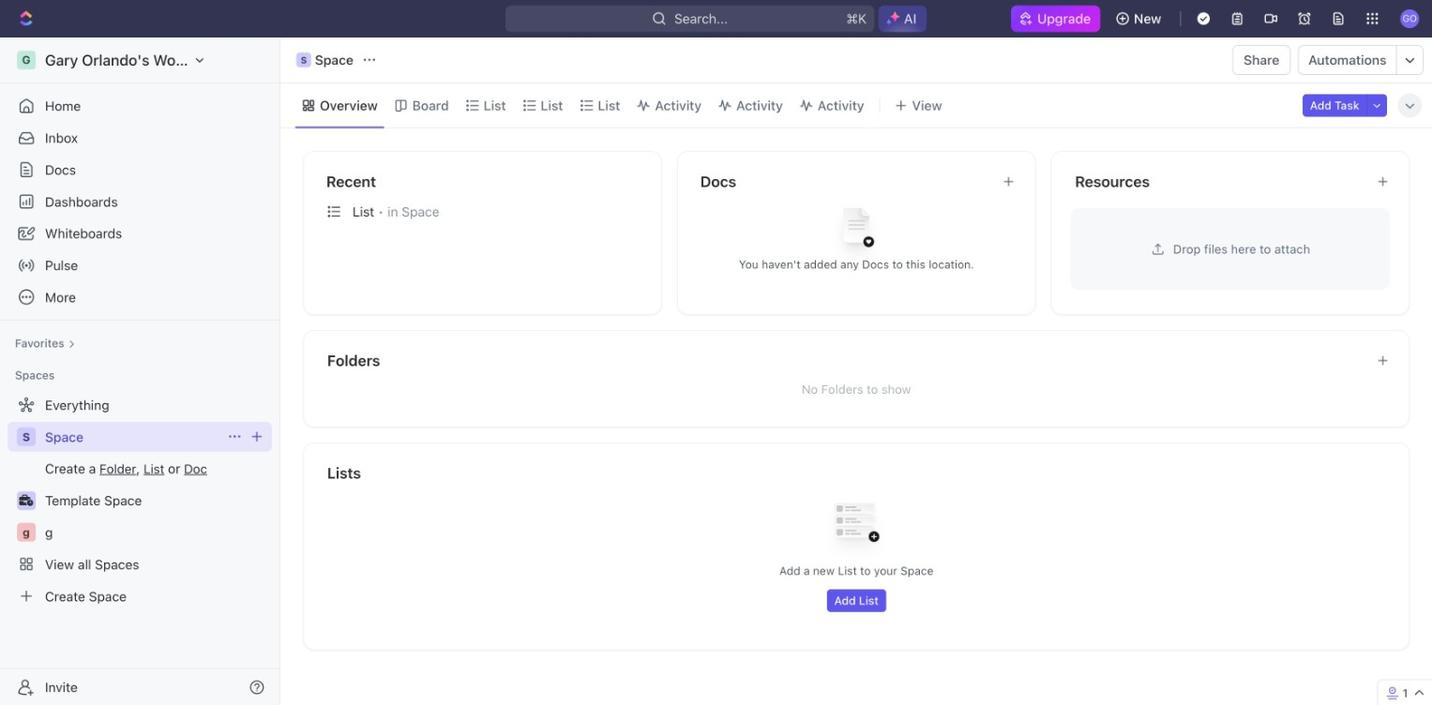 Task type: vqa. For each thing, say whether or not it's contained in the screenshot.
INTEGRATIONS
no



Task type: locate. For each thing, give the bounding box(es) containing it.
0 horizontal spatial space, , element
[[17, 427, 36, 446]]

tree
[[7, 390, 272, 611]]

1 horizontal spatial space, , element
[[296, 53, 311, 68]]

no most used docs image
[[819, 194, 894, 269]]

gary orlando's workspace, , element
[[17, 51, 36, 69]]

space, , element
[[296, 53, 311, 68], [17, 427, 36, 446]]

1 vertical spatial space, , element
[[17, 427, 36, 446]]

0 vertical spatial space, , element
[[296, 53, 311, 68]]



Task type: describe. For each thing, give the bounding box(es) containing it.
business time image
[[19, 495, 33, 506]]

sidebar navigation
[[0, 38, 284, 705]]

no lists icon. image
[[819, 488, 894, 564]]

tree inside sidebar navigation
[[7, 390, 272, 611]]

g, , element
[[17, 523, 36, 542]]



